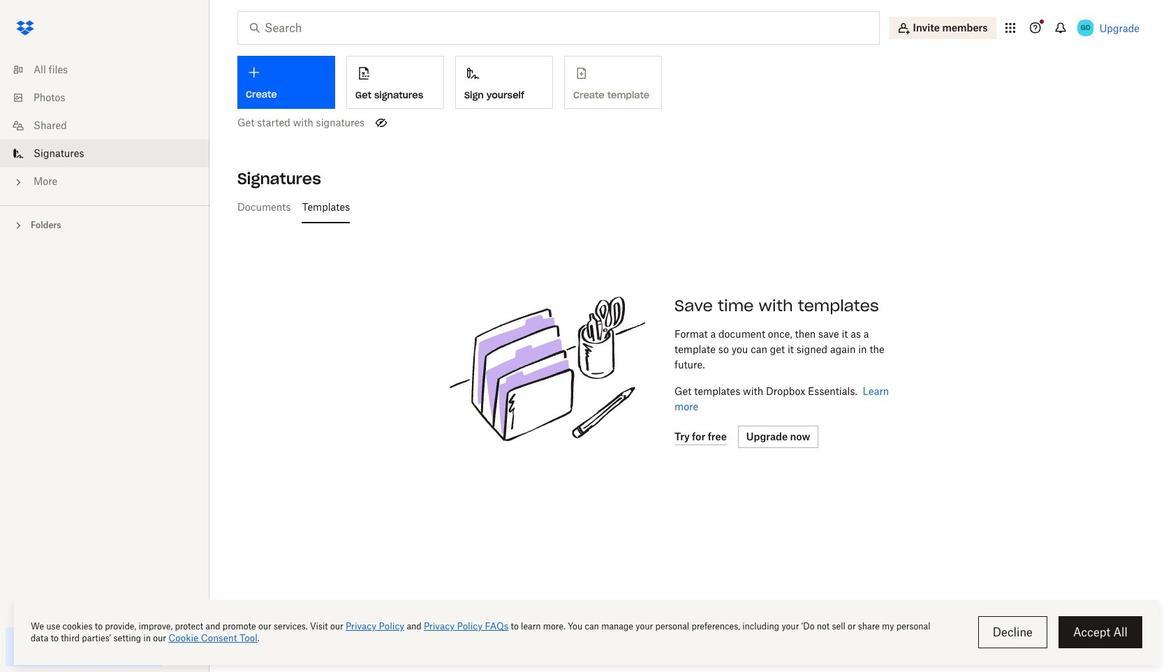 Task type: describe. For each thing, give the bounding box(es) containing it.
dropbox image
[[11, 14, 39, 42]]

Search text field
[[265, 20, 851, 36]]



Task type: vqa. For each thing, say whether or not it's contained in the screenshot.
the left create
no



Task type: locate. For each thing, give the bounding box(es) containing it.
list
[[0, 48, 210, 205]]

list item
[[0, 140, 210, 168]]

tab list
[[232, 190, 1146, 224]]

more image
[[11, 175, 25, 189]]



